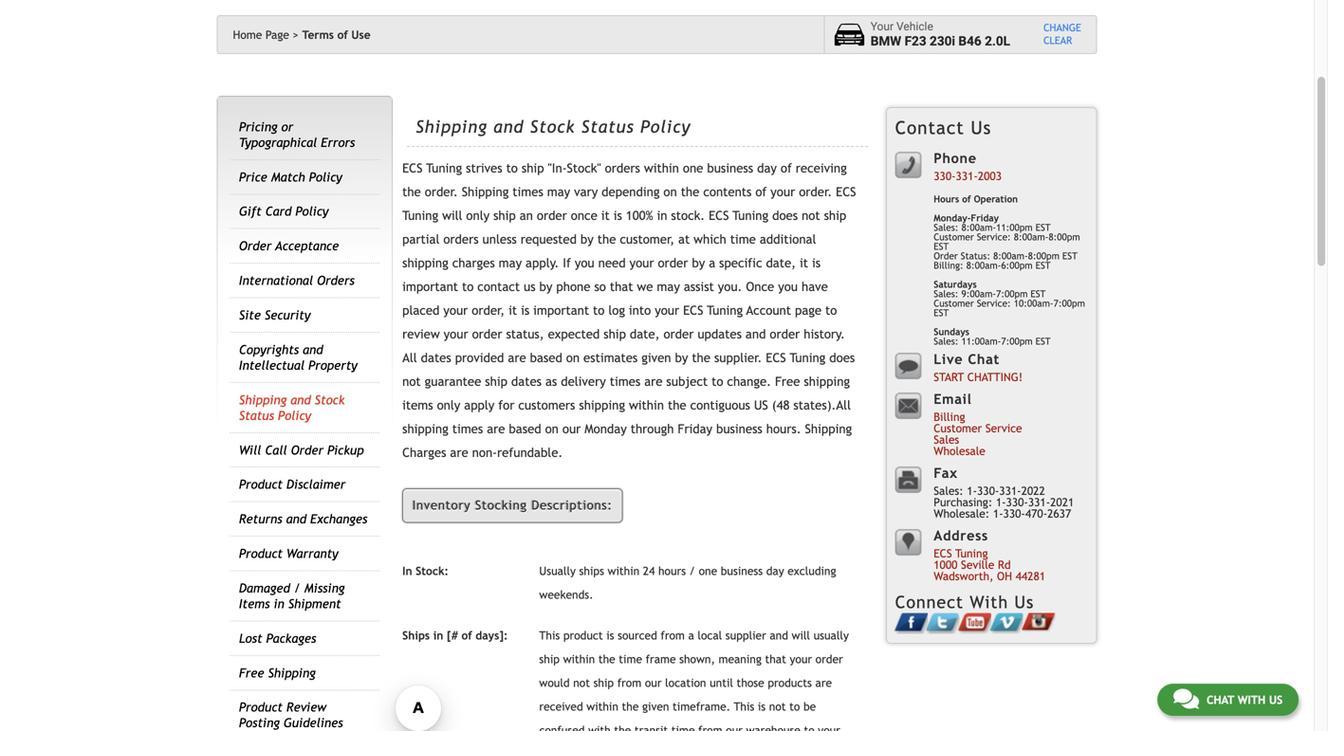 Task type: locate. For each thing, give the bounding box(es) containing it.
2 product from the top
[[239, 547, 283, 561]]

0 horizontal spatial order.
[[425, 185, 458, 199]]

1 horizontal spatial it
[[601, 208, 610, 223]]

your up products
[[790, 653, 812, 666]]

1 vertical spatial service:
[[977, 298, 1011, 309]]

2 horizontal spatial us
[[1269, 694, 1283, 707]]

subject
[[667, 374, 708, 389]]

policy up will call order pickup
[[278, 408, 311, 423]]

live chat start chatting!
[[934, 352, 1023, 384]]

business up supplier
[[721, 564, 763, 578]]

2 horizontal spatial in
[[657, 208, 668, 223]]

guidelines
[[284, 716, 343, 731]]

chat with us link
[[1158, 684, 1299, 716]]

0 vertical spatial times
[[513, 185, 544, 199]]

will up charges
[[442, 208, 463, 223]]

order inside the this product is sourced from a local supplier and will usually ship within the time frame shown, meaning that your order would not ship from our location until those products are received within the given timeframe. this is not to be confused with the transit time from our warehouse to
[[816, 653, 843, 666]]

time inside ecs tuning strives to ship "in-stock" orders within one business day of receiving the order. shipping times may vary depending on the contents of your order. ecs tuning will only ship an order once it is 100% in stock. ecs tuning does not ship partial orders unless requested by the customer, at which time additional shipping charges may apply. if you need your order by a specific date, it is important to contact us by phone so that we may assist you. once you have placed your order, it is important to log into your ecs tuning account page to review your order status, expected ship date, order updates and order history. all dates provided are based on estimates given by the supplier. ecs tuning does not guarantee ship dates as delivery times are subject to change. free shipping items only apply for customers shipping within the contiguous us (48 states).all shipping times are based on our monday through friday business hours. shipping charges are non-refundable.
[[730, 232, 756, 247]]

additional
[[760, 232, 816, 247]]

times down estimates at left
[[610, 374, 641, 389]]

0 vertical spatial product
[[239, 478, 283, 492]]

home page link
[[233, 28, 299, 41]]

pickup
[[327, 443, 364, 458]]

1 vertical spatial stock
[[315, 393, 345, 407]]

1 horizontal spatial free
[[775, 374, 800, 389]]

the up partial on the top left
[[402, 185, 421, 199]]

may down 'unless'
[[499, 256, 522, 271]]

10:00am-
[[1014, 298, 1054, 309]]

change link
[[1044, 22, 1082, 35]]

1 horizontal spatial shipping and stock status policy
[[416, 117, 691, 137]]

b46
[[959, 34, 982, 49]]

within
[[644, 161, 679, 176], [629, 398, 664, 413], [608, 564, 640, 578], [563, 653, 595, 666], [587, 700, 619, 713]]

once
[[746, 280, 775, 294]]

site
[[239, 308, 261, 323]]

this left product
[[539, 629, 560, 642]]

expected
[[548, 327, 600, 342]]

0 vertical spatial shipping and stock status policy
[[416, 117, 691, 137]]

1 vertical spatial dates
[[511, 374, 542, 389]]

0 vertical spatial only
[[466, 208, 490, 223]]

0 horizontal spatial that
[[610, 280, 633, 294]]

time
[[730, 232, 756, 247], [619, 653, 642, 666], [672, 724, 695, 732]]

product for product warranty
[[239, 547, 283, 561]]

monday
[[585, 422, 627, 437]]

to down 'be'
[[804, 724, 815, 732]]

2 horizontal spatial may
[[657, 280, 680, 294]]

stock inside the shipping and stock status policy
[[315, 393, 345, 407]]

0 horizontal spatial /
[[294, 581, 301, 596]]

1 horizontal spatial a
[[709, 256, 716, 271]]

0 vertical spatial in
[[657, 208, 668, 223]]

orders up charges
[[443, 232, 479, 247]]

friday inside ecs tuning strives to ship "in-stock" orders within one business day of receiving the order. shipping times may vary depending on the contents of your order. ecs tuning will only ship an order once it is 100% in stock. ecs tuning does not ship partial orders unless requested by the customer, at which time additional shipping charges may apply. if you need your order by a specific date, it is important to contact us by phone so that we may assist you. once you have placed your order, it is important to log into your ecs tuning account page to review your order status, expected ship date, order updates and order history. all dates provided are based on estimates given by the supplier. ecs tuning does not guarantee ship dates as delivery times are subject to change. free shipping items only apply for customers shipping within the contiguous us (48 states).all shipping times are based on our monday through friday business hours. shipping charges are non-refundable.
[[678, 422, 713, 437]]

to down charges
[[462, 280, 474, 294]]

ship up for
[[485, 374, 508, 389]]

8:00pm right 11:00pm
[[1049, 231, 1081, 242]]

0 vertical spatial free
[[775, 374, 800, 389]]

1 horizontal spatial status
[[581, 117, 635, 137]]

3 customer from the top
[[934, 422, 982, 435]]

day left excluding
[[766, 564, 784, 578]]

tuning left the strives
[[426, 161, 462, 176]]

usually
[[814, 629, 849, 642]]

your up 'additional'
[[771, 185, 795, 199]]

1 vertical spatial with
[[588, 724, 611, 732]]

2 vertical spatial time
[[672, 724, 695, 732]]

1 vertical spatial based
[[509, 422, 541, 437]]

0 horizontal spatial will
[[442, 208, 463, 223]]

from
[[661, 629, 685, 642], [617, 676, 642, 690], [698, 724, 723, 732]]

within up through
[[629, 398, 664, 413]]

1 vertical spatial times
[[610, 374, 641, 389]]

review
[[287, 701, 327, 715]]

2 vertical spatial on
[[545, 422, 559, 437]]

phone
[[556, 280, 591, 294]]

free inside ecs tuning strives to ship "in-stock" orders within one business day of receiving the order. shipping times may vary depending on the contents of your order. ecs tuning will only ship an order once it is 100% in stock. ecs tuning does not ship partial orders unless requested by the customer, at which time additional shipping charges may apply. if you need your order by a specific date, it is important to contact us by phone so that we may assist you. once you have placed your order, it is important to log into your ecs tuning account page to review your order status, expected ship date, order updates and order history. all dates provided are based on estimates given by the supplier. ecs tuning does not guarantee ship dates as delivery times are subject to change. free shipping items only apply for customers shipping within the contiguous us (48 states).all shipping times are based on our monday through friday business hours. shipping charges are non-refundable.
[[775, 374, 800, 389]]

ship up would
[[539, 653, 560, 666]]

1 product from the top
[[239, 478, 283, 492]]

home page
[[233, 28, 289, 41]]

and up property
[[303, 342, 323, 357]]

2 vertical spatial may
[[657, 280, 680, 294]]

we
[[637, 280, 653, 294]]

0 horizontal spatial us
[[971, 117, 992, 138]]

1 horizontal spatial order.
[[799, 185, 832, 199]]

shipping
[[416, 117, 488, 137], [462, 185, 509, 199], [239, 393, 287, 407], [805, 422, 852, 437], [268, 666, 316, 681]]

/ right hours
[[690, 564, 696, 578]]

free shipping link
[[239, 666, 316, 681]]

chat
[[968, 352, 1000, 367], [1207, 694, 1235, 707]]

0 vertical spatial status
[[581, 117, 635, 137]]

8:00am- down 11:00pm
[[994, 250, 1028, 261]]

one inside ecs tuning strives to ship "in-stock" orders within one business day of receiving the order. shipping times may vary depending on the contents of your order. ecs tuning will only ship an order once it is 100% in stock. ecs tuning does not ship partial orders unless requested by the customer, at which time additional shipping charges may apply. if you need your order by a specific date, it is important to contact us by phone so that we may assist you. once you have placed your order, it is important to log into your ecs tuning account page to review your order status, expected ship date, order updates and order history. all dates provided are based on estimates given by the supplier. ecs tuning does not guarantee ship dates as delivery times are subject to change. free shipping items only apply for customers shipping within the contiguous us (48 states).all shipping times are based on our monday through friday business hours. shipping charges are non-refundable.
[[683, 161, 704, 176]]

may down "in-
[[547, 185, 571, 199]]

/ inside usually ships within 24 hours / one business day excluding weekends.
[[690, 564, 696, 578]]

2 vertical spatial our
[[726, 724, 743, 732]]

as
[[546, 374, 557, 389]]

product inside product review posting guidelines
[[239, 701, 283, 715]]

provided
[[455, 351, 504, 365]]

given
[[642, 351, 671, 365], [642, 700, 669, 713]]

within inside usually ships within 24 hours / one business day excluding weekends.
[[608, 564, 640, 578]]

tuning inside address ecs tuning 1000 seville rd wadsworth, oh 44281
[[956, 547, 988, 560]]

1 vertical spatial it
[[800, 256, 809, 271]]

our inside ecs tuning strives to ship "in-stock" orders within one business day of receiving the order. shipping times may vary depending on the contents of your order. ecs tuning will only ship an order once it is 100% in stock. ecs tuning does not ship partial orders unless requested by the customer, at which time additional shipping charges may apply. if you need your order by a specific date, it is important to contact us by phone so that we may assist you. once you have placed your order, it is important to log into your ecs tuning account page to review your order status, expected ship date, order updates and order history. all dates provided are based on estimates given by the supplier. ecs tuning does not guarantee ship dates as delivery times are subject to change. free shipping items only apply for customers shipping within the contiguous us (48 states).all shipping times are based on our monday through friday business hours. shipping charges are non-refundable.
[[563, 422, 581, 437]]

1 vertical spatial /
[[294, 581, 301, 596]]

day inside usually ships within 24 hours / one business day excluding weekends.
[[766, 564, 784, 578]]

one right hours
[[699, 564, 718, 578]]

frame
[[646, 653, 676, 666]]

0 vertical spatial 8:00pm
[[1049, 231, 1081, 242]]

8:00am- up 9:00am-
[[967, 260, 1001, 271]]

of right hours
[[962, 194, 971, 204]]

9:00am-
[[962, 288, 996, 299]]

rd
[[998, 558, 1011, 572]]

in right 100%
[[657, 208, 668, 223]]

only
[[466, 208, 490, 223], [437, 398, 461, 413]]

0 vertical spatial orders
[[605, 161, 640, 176]]

0 horizontal spatial in
[[274, 597, 284, 612]]

0 vertical spatial service:
[[977, 231, 1011, 242]]

3 product from the top
[[239, 701, 283, 715]]

lost packages
[[239, 631, 316, 646]]

tuning down address
[[956, 547, 988, 560]]

0 vertical spatial does
[[773, 208, 798, 223]]

contact us
[[896, 117, 992, 138]]

1 vertical spatial product
[[239, 547, 283, 561]]

estimates
[[584, 351, 638, 365]]

inventory
[[413, 498, 471, 513]]

date, down into
[[630, 327, 660, 342]]

us up 'phone'
[[971, 117, 992, 138]]

order up requested
[[537, 208, 567, 223]]

shipping and stock status policy
[[416, 117, 691, 137], [239, 393, 345, 423]]

match
[[271, 170, 305, 184]]

0 vertical spatial it
[[601, 208, 610, 223]]

service
[[986, 422, 1023, 435]]

business up contents
[[707, 161, 754, 176]]

2 vertical spatial it
[[509, 303, 517, 318]]

product review posting guidelines link
[[239, 701, 343, 731]]

not right would
[[573, 676, 590, 690]]

timeframe.
[[673, 700, 731, 713]]

time down the timeframe.
[[672, 724, 695, 732]]

1 horizontal spatial times
[[513, 185, 544, 199]]

0 horizontal spatial from
[[617, 676, 642, 690]]

is up warehouse
[[758, 700, 766, 713]]

1000
[[934, 558, 958, 572]]

0 horizontal spatial this
[[539, 629, 560, 642]]

bmw
[[871, 34, 902, 49]]

1 vertical spatial customer
[[934, 298, 974, 309]]

copyrights and intellectual property link
[[239, 342, 358, 373]]

product for product disclaimer
[[239, 478, 283, 492]]

from up frame
[[661, 629, 685, 642]]

order.
[[425, 185, 458, 199], [799, 185, 832, 199]]

stock
[[530, 117, 575, 137], [315, 393, 345, 407]]

2 horizontal spatial our
[[726, 724, 743, 732]]

2 vertical spatial customer
[[934, 422, 982, 435]]

gift
[[239, 204, 262, 219]]

0 horizontal spatial a
[[688, 629, 694, 642]]

0 vertical spatial on
[[664, 185, 677, 199]]

a inside the this product is sourced from a local supplier and will usually ship within the time frame shown, meaning that your order would not ship from our location until those products are received within the given timeframe. this is not to be confused with the transit time from our warehouse to
[[688, 629, 694, 642]]

the down subject
[[668, 398, 687, 413]]

international
[[239, 273, 313, 288]]

1 vertical spatial in
[[274, 597, 284, 612]]

time down sourced
[[619, 653, 642, 666]]

order right call
[[291, 443, 324, 458]]

your inside the this product is sourced from a local supplier and will usually ship within the time frame shown, meaning that your order would not ship from our location until those products are received within the given timeframe. this is not to be confused with the transit time from our warehouse to
[[790, 653, 812, 666]]

order. down receiving
[[799, 185, 832, 199]]

this down 'those' at the right of the page
[[734, 700, 755, 713]]

only up 'unless'
[[466, 208, 490, 223]]

dates right "all"
[[421, 351, 451, 365]]

0 horizontal spatial free
[[239, 666, 264, 681]]

contents
[[703, 185, 752, 199]]

0 vertical spatial may
[[547, 185, 571, 199]]

states).all
[[794, 398, 851, 413]]

0 vertical spatial that
[[610, 280, 633, 294]]

order inside hours of operation monday-friday sales: 8:00am-11:00pm est customer service: 8:00am-8:00pm est order status: 8:00am-8:00pm est billing: 8:00am-6:00pm est saturdays sales: 9:00am-7:00pm est customer service: 10:00am-7:00pm est sundays sales: 11:00am-7:00pm est
[[934, 250, 958, 261]]

shipping down states).all
[[805, 422, 852, 437]]

requested
[[521, 232, 577, 247]]

1 sales: from the top
[[934, 222, 959, 233]]

2 sales: from the top
[[934, 288, 959, 299]]

sales: down billing:
[[934, 288, 959, 299]]

shipment
[[288, 597, 341, 612]]

1 vertical spatial business
[[716, 422, 763, 437]]

product for product review posting guidelines
[[239, 701, 283, 715]]

given up subject
[[642, 351, 671, 365]]

items
[[402, 398, 433, 413]]

us
[[971, 117, 992, 138], [1015, 593, 1034, 612], [1269, 694, 1283, 707]]

0 vertical spatial customer
[[934, 231, 974, 242]]

meaning
[[719, 653, 762, 666]]

1 horizontal spatial you
[[778, 280, 798, 294]]

business inside usually ships within 24 hours / one business day excluding weekends.
[[721, 564, 763, 578]]

it right order,
[[509, 303, 517, 318]]

saturdays
[[934, 279, 977, 290]]

charges
[[452, 256, 495, 271]]

only down "guarantee"
[[437, 398, 461, 413]]

your right into
[[655, 303, 680, 318]]

3 sales: from the top
[[934, 336, 959, 347]]

0 vertical spatial given
[[642, 351, 671, 365]]

call
[[265, 443, 287, 458]]

1 horizontal spatial time
[[672, 724, 695, 732]]

1 horizontal spatial from
[[661, 629, 685, 642]]

order. up partial on the top left
[[425, 185, 458, 199]]

days]:
[[476, 629, 508, 642]]

friday down "operation"
[[971, 213, 999, 223]]

in left [#
[[433, 629, 444, 642]]

sales: down hours
[[934, 222, 959, 233]]

location
[[665, 676, 706, 690]]

2 horizontal spatial time
[[730, 232, 756, 247]]

1 vertical spatial orders
[[443, 232, 479, 247]]

ecs down address
[[934, 547, 952, 560]]

0 vertical spatial us
[[971, 117, 992, 138]]

customer inside email billing customer service sales wholesale
[[934, 422, 982, 435]]

important up placed in the top of the page
[[402, 280, 458, 294]]

0 vertical spatial a
[[709, 256, 716, 271]]

2 vertical spatial us
[[1269, 694, 1283, 707]]

site security link
[[239, 308, 311, 323]]

on up stock.
[[664, 185, 677, 199]]

1 horizontal spatial friday
[[971, 213, 999, 223]]

1 horizontal spatial stock
[[530, 117, 575, 137]]

0 horizontal spatial you
[[575, 256, 595, 271]]

2 vertical spatial business
[[721, 564, 763, 578]]

1 horizontal spatial that
[[765, 653, 787, 666]]

8:00pm down 11:00pm
[[1028, 250, 1060, 261]]

tuning down history.
[[790, 351, 826, 365]]

non-
[[472, 446, 497, 460]]

ecs tuning strives to ship "in-stock" orders within one business day of receiving the order. shipping times may vary depending on the contents of your order. ecs tuning will only ship an order once it is 100% in stock. ecs tuning does not ship partial orders unless requested by the customer, at which time additional shipping charges may apply. if you need your order by a specific date, it is important to contact us by phone so that we may assist you. once you have placed your order, it is important to log into your ecs tuning account page to review your order status, expected ship date, order updates and order history. all dates provided are based on estimates given by the supplier. ecs tuning does not guarantee ship dates as delivery times are subject to change. free shipping items only apply for customers shipping within the contiguous us (48 states).all shipping times are based on our monday through friday business hours. shipping charges are non-refundable.
[[402, 161, 856, 460]]

us for chat
[[1269, 694, 1283, 707]]

ships
[[579, 564, 604, 578]]

0 vertical spatial friday
[[971, 213, 999, 223]]

a inside ecs tuning strives to ship "in-stock" orders within one business day of receiving the order. shipping times may vary depending on the contents of your order. ecs tuning will only ship an order once it is 100% in stock. ecs tuning does not ship partial orders unless requested by the customer, at which time additional shipping charges may apply. if you need your order by a specific date, it is important to contact us by phone so that we may assist you. once you have placed your order, it is important to log into your ecs tuning account page to review your order status, expected ship date, order updates and order history. all dates provided are based on estimates given by the supplier. ecs tuning does not guarantee ship dates as delivery times are subject to change. free shipping items only apply for customers shipping within the contiguous us (48 states).all shipping times are based on our monday through friday business hours. shipping charges are non-refundable.
[[709, 256, 716, 271]]

0 horizontal spatial friday
[[678, 422, 713, 437]]

sales: down the fax
[[934, 484, 964, 498]]

errors
[[321, 135, 355, 150]]

depending
[[602, 185, 660, 199]]

stock up "in-
[[530, 117, 575, 137]]

guarantee
[[425, 374, 481, 389]]

in
[[402, 564, 412, 578]]

ships
[[402, 629, 430, 642]]

business down contiguous
[[716, 422, 763, 437]]

us for connect
[[1015, 593, 1034, 612]]

based up as
[[530, 351, 563, 365]]

230i
[[930, 34, 956, 49]]

2 service: from the top
[[977, 298, 1011, 309]]

order
[[537, 208, 567, 223], [658, 256, 688, 271], [472, 327, 502, 342], [664, 327, 694, 342], [770, 327, 800, 342], [816, 653, 843, 666]]

you right "if"
[[575, 256, 595, 271]]

0 vertical spatial date,
[[766, 256, 796, 271]]

order left status:
[[934, 250, 958, 261]]

chat down 11:00am-
[[968, 352, 1000, 367]]

2 horizontal spatial from
[[698, 724, 723, 732]]

1 horizontal spatial on
[[566, 351, 580, 365]]

0 horizontal spatial with
[[588, 724, 611, 732]]

is up status,
[[521, 303, 530, 318]]

chat right comments icon
[[1207, 694, 1235, 707]]

returns
[[239, 512, 282, 527]]

page
[[266, 28, 289, 41]]

oh
[[997, 570, 1013, 583]]

44281
[[1016, 570, 1046, 583]]

1 vertical spatial on
[[566, 351, 580, 365]]

free
[[775, 374, 800, 389], [239, 666, 264, 681]]

will inside the this product is sourced from a local supplier and will usually ship within the time frame shown, meaning that your order would not ship from our location until those products are received within the given timeframe. this is not to be confused with the transit time from our warehouse to
[[792, 629, 810, 642]]

by
[[581, 232, 594, 247], [692, 256, 705, 271], [540, 280, 553, 294], [675, 351, 688, 365]]

start chatting! link
[[934, 370, 1023, 384]]

sales: up the live
[[934, 336, 959, 347]]

1 vertical spatial will
[[792, 629, 810, 642]]

be
[[804, 700, 816, 713]]

0 vertical spatial based
[[530, 351, 563, 365]]

in inside ecs tuning strives to ship "in-stock" orders within one business day of receiving the order. shipping times may vary depending on the contents of your order. ecs tuning will only ship an order once it is 100% in stock. ecs tuning does not ship partial orders unless requested by the customer, at which time additional shipping charges may apply. if you need your order by a specific date, it is important to contact us by phone so that we may assist you. once you have placed your order, it is important to log into your ecs tuning account page to review your order status, expected ship date, order updates and order history. all dates provided are based on estimates given by the supplier. ecs tuning does not guarantee ship dates as delivery times are subject to change. free shipping items only apply for customers shipping within the contiguous us (48 states).all shipping times are based on our monday through friday business hours. shipping charges are non-refundable.
[[657, 208, 668, 223]]

0 vertical spatial chat
[[968, 352, 1000, 367]]

it right the once
[[601, 208, 610, 223]]

within left "24"
[[608, 564, 640, 578]]

1 horizontal spatial date,
[[766, 256, 796, 271]]

chat inside live chat start chatting!
[[968, 352, 1000, 367]]

2 vertical spatial times
[[452, 422, 483, 437]]

8:00pm
[[1049, 231, 1081, 242], [1028, 250, 1060, 261]]

1 vertical spatial chat
[[1207, 694, 1235, 707]]

1 horizontal spatial orders
[[605, 161, 640, 176]]

is left sourced
[[607, 629, 614, 642]]

1 vertical spatial from
[[617, 676, 642, 690]]

0 horizontal spatial stock
[[315, 393, 345, 407]]

order down at
[[658, 256, 688, 271]]

4 sales: from the top
[[934, 484, 964, 498]]

an
[[520, 208, 533, 223]]

and right supplier
[[770, 629, 789, 642]]

0 horizontal spatial 331-
[[956, 169, 978, 183]]

within up the depending in the top left of the page
[[644, 161, 679, 176]]

2 order. from the left
[[799, 185, 832, 199]]

inventory stocking descriptions:
[[413, 498, 613, 513]]



Task type: vqa. For each thing, say whether or not it's contained in the screenshot.
FWD B8 A4
no



Task type: describe. For each thing, give the bounding box(es) containing it.
hours of operation monday-friday sales: 8:00am-11:00pm est customer service: 8:00am-8:00pm est order status: 8:00am-8:00pm est billing: 8:00am-6:00pm est saturdays sales: 9:00am-7:00pm est customer service: 10:00am-7:00pm est sundays sales: 11:00am-7:00pm est
[[934, 194, 1085, 347]]

330- left 2637
[[1006, 496, 1029, 509]]

stocking
[[475, 498, 527, 513]]

the up subject
[[692, 351, 711, 365]]

orders
[[317, 273, 355, 288]]

of inside hours of operation monday-friday sales: 8:00am-11:00pm est customer service: 8:00am-8:00pm est order status: 8:00am-8:00pm est billing: 8:00am-6:00pm est saturdays sales: 9:00am-7:00pm est customer service: 10:00am-7:00pm est sundays sales: 11:00am-7:00pm est
[[962, 194, 971, 204]]

have
[[802, 280, 828, 294]]

not up 'additional'
[[802, 208, 820, 223]]

7:00pm right 9:00am-
[[1054, 298, 1085, 309]]

11:00pm
[[996, 222, 1033, 233]]

vary
[[574, 185, 598, 199]]

typographical
[[239, 135, 317, 150]]

and inside the this product is sourced from a local supplier and will usually ship within the time frame shown, meaning that your order would not ship from our location until those products are received within the given timeframe. this is not to be confused with the transit time from our warehouse to
[[770, 629, 789, 642]]

within right received
[[587, 700, 619, 713]]

if
[[563, 256, 571, 271]]

given inside ecs tuning strives to ship "in-stock" orders within one business day of receiving the order. shipping times may vary depending on the contents of your order. ecs tuning will only ship an order once it is 100% in stock. ecs tuning does not ship partial orders unless requested by the customer, at which time additional shipping charges may apply. if you need your order by a specific date, it is important to contact us by phone so that we may assist you. once you have placed your order, it is important to log into your ecs tuning account page to review your order status, expected ship date, order updates and order history. all dates provided are based on estimates given by the supplier. ecs tuning does not guarantee ship dates as delivery times are subject to change. free shipping items only apply for customers shipping within the contiguous us (48 states).all shipping times are based on our monday through friday business hours. shipping charges are non-refundable.
[[642, 351, 671, 365]]

product warranty link
[[239, 547, 338, 561]]

1 vertical spatial does
[[830, 351, 855, 365]]

by right "us"
[[540, 280, 553, 294]]

returns and exchanges
[[239, 512, 368, 527]]

and up the strives
[[494, 117, 524, 137]]

sales
[[934, 433, 960, 446]]

is left 100%
[[614, 208, 622, 223]]

terms of use
[[302, 28, 371, 41]]

"in-
[[548, 161, 567, 176]]

ship down the log at the top left of page
[[604, 327, 626, 342]]

1- left 2022
[[996, 496, 1006, 509]]

shipping up the strives
[[416, 117, 488, 137]]

sales: inside fax sales: 1-330-331-2022 purchasing: 1-330-331-2021 wholesale: 1-330-470-2637
[[934, 484, 964, 498]]

posting
[[239, 716, 280, 731]]

8:00am- up 6:00pm at the right of page
[[1014, 231, 1049, 242]]

0 horizontal spatial order
[[239, 239, 272, 254]]

tuning down contents
[[733, 208, 769, 223]]

2003
[[978, 169, 1002, 183]]

ecs inside address ecs tuning 1000 seville rd wadsworth, oh 44281
[[934, 547, 952, 560]]

delivery
[[561, 374, 606, 389]]

ship left an
[[494, 208, 516, 223]]

for
[[498, 398, 515, 413]]

gift card policy
[[239, 204, 329, 219]]

ship down receiving
[[824, 208, 847, 223]]

sundays
[[934, 326, 970, 337]]

and down product disclaimer 'link'
[[286, 512, 307, 527]]

ship left "in-
[[522, 161, 544, 176]]

order left updates
[[664, 327, 694, 342]]

card
[[265, 204, 292, 219]]

2 horizontal spatial 331-
[[1029, 496, 1051, 509]]

1 horizontal spatial 331-
[[1000, 484, 1022, 498]]

1 horizontal spatial only
[[466, 208, 490, 223]]

all
[[402, 351, 417, 365]]

your left order,
[[443, 303, 468, 318]]

is up have
[[812, 256, 821, 271]]

placed
[[402, 303, 440, 318]]

and inside ecs tuning strives to ship "in-stock" orders within one business day of receiving the order. shipping times may vary depending on the contents of your order. ecs tuning will only ship an order once it is 100% in stock. ecs tuning does not ship partial orders unless requested by the customer, at which time additional shipping charges may apply. if you need your order by a specific date, it is important to contact us by phone so that we may assist you. once you have placed your order, it is important to log into your ecs tuning account page to review your order status, expected ship date, order updates and order history. all dates provided are based on estimates given by the supplier. ecs tuning does not guarantee ship dates as delivery times are subject to change. free shipping items only apply for customers shipping within the contiguous us (48 states).all shipping times are based on our monday through friday business hours. shipping charges are non-refundable.
[[746, 327, 766, 342]]

by up assist
[[692, 256, 705, 271]]

contact
[[896, 117, 965, 138]]

apply.
[[526, 256, 559, 271]]

home
[[233, 28, 262, 41]]

2 horizontal spatial it
[[800, 256, 809, 271]]

the left transit
[[614, 724, 631, 732]]

descriptions:
[[532, 498, 613, 513]]

2 customer from the top
[[934, 298, 974, 309]]

ships in [# of days]:
[[402, 629, 508, 642]]

1 vertical spatial free
[[239, 666, 264, 681]]

to right page
[[826, 303, 837, 318]]

specific
[[719, 256, 762, 271]]

price match policy
[[239, 170, 342, 184]]

of right contents
[[756, 185, 767, 199]]

by down the once
[[581, 232, 594, 247]]

with inside the this product is sourced from a local supplier and will usually ship within the time frame shown, meaning that your order would not ship from our location until those products are received within the given timeframe. this is not to be confused with the transit time from our warehouse to
[[588, 724, 611, 732]]

to up contiguous
[[712, 374, 724, 389]]

damaged / missing items in shipment link
[[239, 581, 345, 612]]

are down for
[[487, 422, 505, 437]]

0 horizontal spatial it
[[509, 303, 517, 318]]

usually
[[539, 564, 576, 578]]

phone
[[934, 150, 977, 166]]

will call order pickup link
[[239, 443, 364, 458]]

by up subject
[[675, 351, 688, 365]]

policy right card
[[295, 204, 329, 219]]

/ inside damaged / missing items in shipment
[[294, 581, 301, 596]]

not down "all"
[[402, 374, 421, 389]]

one inside usually ships within 24 hours / one business day excluding weekends.
[[699, 564, 718, 578]]

2 horizontal spatial on
[[664, 185, 677, 199]]

day inside ecs tuning strives to ship "in-stock" orders within one business day of receiving the order. shipping times may vary depending on the contents of your order. ecs tuning will only ship an order once it is 100% in stock. ecs tuning does not ship partial orders unless requested by the customer, at which time additional shipping charges may apply. if you need your order by a specific date, it is important to contact us by phone so that we may assist you. once you have placed your order, it is important to log into your ecs tuning account page to review your order status, expected ship date, order updates and order history. all dates provided are based on estimates given by the supplier. ecs tuning does not guarantee ship dates as delivery times are subject to change. free shipping items only apply for customers shipping within the contiguous us (48 states).all shipping times are based on our monday through friday business hours. shipping charges are non-refundable.
[[757, 161, 777, 176]]

1 vertical spatial this
[[734, 700, 755, 713]]

product warranty
[[239, 547, 338, 561]]

1 vertical spatial you
[[778, 280, 798, 294]]

of right [#
[[462, 629, 472, 642]]

so
[[594, 280, 606, 294]]

1 customer from the top
[[934, 231, 974, 242]]

tuning up partial on the top left
[[402, 208, 439, 223]]

1 service: from the top
[[977, 231, 1011, 242]]

wholesale link
[[934, 444, 986, 458]]

order down order,
[[472, 327, 502, 342]]

shipping up states).all
[[804, 374, 850, 389]]

unless
[[483, 232, 517, 247]]

2 horizontal spatial times
[[610, 374, 641, 389]]

330- down 2022
[[1004, 507, 1026, 520]]

which
[[694, 232, 727, 247]]

and inside copyrights and intellectual property
[[303, 342, 323, 357]]

shipping down partial on the top left
[[402, 256, 449, 271]]

0 horizontal spatial dates
[[421, 351, 451, 365]]

change
[[1044, 22, 1082, 34]]

0 horizontal spatial does
[[773, 208, 798, 223]]

0 vertical spatial stock
[[530, 117, 575, 137]]

are inside the this product is sourced from a local supplier and will usually ship within the time frame shown, meaning that your order would not ship from our location until those products are received within the given timeframe. this is not to be confused with the transit time from our warehouse to
[[816, 676, 832, 690]]

0 vertical spatial business
[[707, 161, 754, 176]]

1 horizontal spatial our
[[645, 676, 662, 690]]

address
[[934, 528, 989, 544]]

(48
[[772, 398, 790, 413]]

friday inside hours of operation monday-friday sales: 8:00am-11:00pm est customer service: 8:00am-8:00pm est order status: 8:00am-8:00pm est billing: 8:00am-6:00pm est saturdays sales: 9:00am-7:00pm est customer service: 10:00am-7:00pm est sundays sales: 11:00am-7:00pm est
[[971, 213, 999, 223]]

0 horizontal spatial orders
[[443, 232, 479, 247]]

in inside damaged / missing items in shipment
[[274, 597, 284, 612]]

hours
[[934, 194, 960, 204]]

wadsworth,
[[934, 570, 994, 583]]

1 horizontal spatial in
[[433, 629, 444, 642]]

pricing or typographical errors link
[[239, 119, 355, 150]]

exchanges
[[310, 512, 368, 527]]

wholesale
[[934, 444, 986, 458]]

the up need
[[598, 232, 616, 247]]

property
[[308, 358, 358, 373]]

or
[[281, 119, 293, 134]]

security
[[265, 308, 311, 323]]

tuning down you.
[[707, 303, 743, 318]]

not up warehouse
[[769, 700, 786, 713]]

that inside ecs tuning strives to ship "in-stock" orders within one business day of receiving the order. shipping times may vary depending on the contents of your order. ecs tuning will only ship an order once it is 100% in stock. ecs tuning does not ship partial orders unless requested by the customer, at which time additional shipping charges may apply. if you need your order by a specific date, it is important to contact us by phone so that we may assist you. once you have placed your order, it is important to log into your ecs tuning account page to review your order status, expected ship date, order updates and order history. all dates provided are based on estimates given by the supplier. ecs tuning does not guarantee ship dates as delivery times are subject to change. free shipping items only apply for customers shipping within the contiguous us (48 states).all shipping times are based on our monday through friday business hours. shipping charges are non-refundable.
[[610, 280, 633, 294]]

at
[[679, 232, 690, 247]]

7:00pm down 10:00am-
[[1001, 336, 1033, 347]]

order down account
[[770, 327, 800, 342]]

connect with us
[[896, 593, 1034, 612]]

0 vertical spatial important
[[402, 280, 458, 294]]

contact
[[478, 280, 520, 294]]

1- up wholesale:
[[967, 484, 977, 498]]

shipping up the 'charges'
[[402, 422, 449, 437]]

packages
[[266, 631, 316, 646]]

7:00pm down 6:00pm at the right of page
[[996, 288, 1028, 299]]

shipping down packages
[[268, 666, 316, 681]]

0 vertical spatial from
[[661, 629, 685, 642]]

are down status,
[[508, 351, 526, 365]]

0 horizontal spatial only
[[437, 398, 461, 413]]

1 horizontal spatial dates
[[511, 374, 542, 389]]

ecs down receiving
[[836, 185, 856, 199]]

of left receiving
[[781, 161, 792, 176]]

policy up the depending in the top left of the page
[[641, 117, 691, 137]]

0 horizontal spatial time
[[619, 653, 642, 666]]

are left non-
[[450, 446, 468, 460]]

1 vertical spatial shipping and stock status policy
[[239, 393, 345, 423]]

status:
[[961, 250, 991, 261]]

1 horizontal spatial important
[[533, 303, 589, 318]]

of left 'use'
[[337, 28, 348, 41]]

ecs up partial on the top left
[[402, 161, 423, 176]]

need
[[598, 256, 626, 271]]

policy down errors
[[309, 170, 342, 184]]

330- inside phone 330-331-2003
[[934, 169, 956, 183]]

331- inside phone 330-331-2003
[[956, 169, 978, 183]]

assist
[[684, 280, 714, 294]]

your
[[871, 20, 894, 33]]

ecs down contents
[[709, 208, 729, 223]]

the up stock.
[[681, 185, 700, 199]]

product disclaimer
[[239, 478, 346, 492]]

1 horizontal spatial chat
[[1207, 694, 1235, 707]]

and down copyrights and intellectual property
[[291, 393, 311, 407]]

shipping down the strives
[[462, 185, 509, 199]]

1 horizontal spatial order
[[291, 443, 324, 458]]

f23
[[905, 34, 927, 49]]

the down product
[[599, 653, 616, 666]]

within down product
[[563, 653, 595, 666]]

ecs down assist
[[683, 303, 704, 318]]

shipping inside shipping and stock status policy link
[[239, 393, 287, 407]]

live
[[934, 352, 963, 367]]

1- right wholesale:
[[993, 507, 1004, 520]]

given inside the this product is sourced from a local supplier and will usually ship within the time frame shown, meaning that your order would not ship from our location until those products are received within the given timeframe. this is not to be confused with the transit time from our warehouse to
[[642, 700, 669, 713]]

to left 'be'
[[790, 700, 800, 713]]

weekends.
[[539, 588, 594, 601]]

2637
[[1048, 507, 1072, 520]]

that inside the this product is sourced from a local supplier and will usually ship within the time frame shown, meaning that your order would not ship from our location until those products are received within the given timeframe. this is not to be confused with the transit time from our warehouse to
[[765, 653, 787, 666]]

with
[[970, 593, 1009, 612]]

will inside ecs tuning strives to ship "in-stock" orders within one business day of receiving the order. shipping times may vary depending on the contents of your order. ecs tuning will only ship an order once it is 100% in stock. ecs tuning does not ship partial orders unless requested by the customer, at which time additional shipping charges may apply. if you need your order by a specific date, it is important to contact us by phone so that we may assist you. once you have placed your order, it is important to log into your ecs tuning account page to review your order status, expected ship date, order updates and order history. all dates provided are based on estimates given by the supplier. ecs tuning does not guarantee ship dates as delivery times are subject to change. free shipping items only apply for customers shipping within the contiguous us (48 states).all shipping times are based on our monday through friday business hours. shipping charges are non-refundable.
[[442, 208, 463, 223]]

monday-
[[934, 213, 971, 223]]

to left the log at the top left of page
[[593, 303, 605, 318]]

to right the strives
[[506, 161, 518, 176]]

2 vertical spatial from
[[698, 724, 723, 732]]

history.
[[804, 327, 845, 342]]

billing link
[[934, 410, 966, 424]]

review
[[402, 327, 440, 342]]

your up 'provided'
[[444, 327, 468, 342]]

0 vertical spatial with
[[1238, 694, 1266, 707]]

shipping up monday
[[579, 398, 625, 413]]

0 horizontal spatial may
[[499, 256, 522, 271]]

comments image
[[1174, 688, 1199, 711]]

your up we
[[630, 256, 654, 271]]

will
[[239, 443, 261, 458]]

order acceptance link
[[239, 239, 339, 254]]

supplier.
[[715, 351, 762, 365]]

are left subject
[[645, 374, 663, 389]]

0 horizontal spatial date,
[[630, 327, 660, 342]]

damaged
[[239, 581, 290, 596]]

intellectual
[[239, 358, 305, 373]]

charges
[[402, 446, 446, 460]]

the up transit
[[622, 700, 639, 713]]

clear
[[1044, 35, 1073, 47]]

0 horizontal spatial status
[[239, 408, 274, 423]]

your vehicle bmw f23 230i b46 2.0l
[[871, 20, 1011, 49]]

receiving
[[796, 161, 847, 176]]

8:00am- up status:
[[962, 222, 996, 233]]

policy inside the shipping and stock status policy
[[278, 408, 311, 423]]

acceptance
[[275, 239, 339, 254]]

1 vertical spatial 8:00pm
[[1028, 250, 1060, 261]]

1 horizontal spatial may
[[547, 185, 571, 199]]

ecs up change. in the right of the page
[[766, 351, 786, 365]]

330- up wholesale:
[[977, 484, 1000, 498]]

free shipping
[[239, 666, 316, 681]]

1 order. from the left
[[425, 185, 458, 199]]

operation
[[974, 194, 1018, 204]]

ship right would
[[594, 676, 614, 690]]

billing:
[[934, 260, 964, 271]]

stock.
[[671, 208, 705, 223]]



